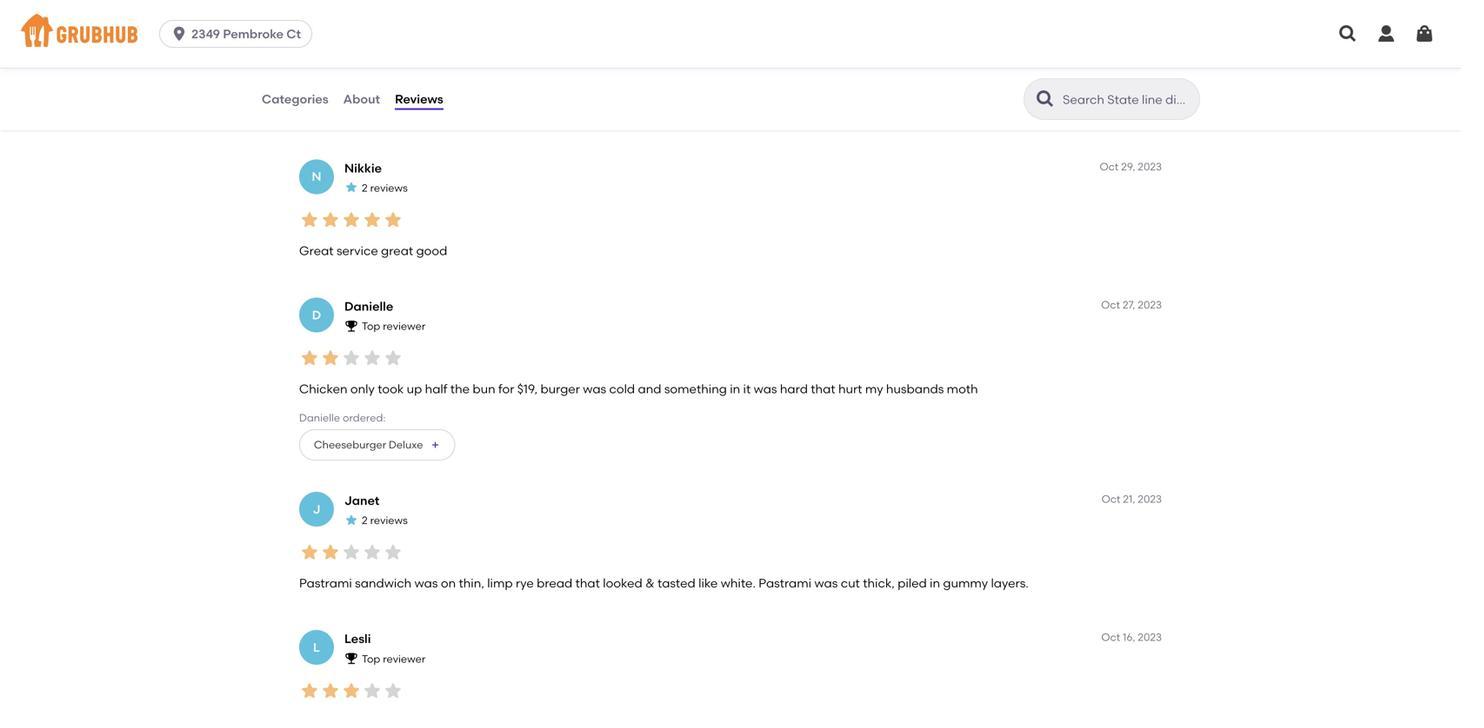 Task type: vqa. For each thing, say whether or not it's contained in the screenshot.
second of
yes



Task type: locate. For each thing, give the bounding box(es) containing it.
oct
[[1100, 160, 1119, 173], [1102, 299, 1121, 312], [1102, 493, 1121, 506], [1102, 632, 1121, 644]]

0 horizontal spatial it
[[699, 105, 706, 120]]

danielle ordered:
[[299, 412, 386, 424]]

2
[[362, 182, 368, 194], [362, 515, 368, 527]]

layers.
[[991, 576, 1029, 591]]

top reviewer
[[362, 320, 426, 333], [362, 653, 426, 666]]

2 reviews from the top
[[370, 515, 408, 527]]

0 vertical spatial like
[[760, 105, 779, 120]]

svg image
[[1415, 23, 1435, 44], [171, 25, 188, 43]]

1 trophy icon image from the top
[[345, 319, 358, 333]]

1 horizontal spatial like
[[760, 105, 779, 120]]

2 reviewer from the top
[[383, 653, 426, 666]]

1 horizontal spatial it
[[743, 382, 751, 397]]

gummy
[[943, 576, 988, 591]]

they
[[788, 87, 814, 102], [782, 105, 807, 120]]

21,
[[1123, 493, 1136, 506]]

spent
[[817, 87, 850, 102]]

top
[[362, 320, 380, 333], [362, 653, 380, 666]]

danielle for danielle ordered:
[[299, 412, 340, 424]]

1 horizontal spatial of
[[1139, 87, 1151, 102]]

to right somewhere
[[1042, 87, 1054, 102]]

for
[[927, 105, 943, 120], [498, 382, 515, 397]]

reviewer
[[383, 320, 426, 333], [383, 653, 426, 666]]

oct left "27," on the right
[[1102, 299, 1121, 312]]

top reviewer for lesli
[[362, 653, 426, 666]]

that left hurt
[[811, 382, 836, 397]]

1 vertical spatial a
[[946, 105, 954, 120]]

good
[[416, 243, 447, 258]]

0 vertical spatial danielle
[[345, 299, 393, 314]]

2 reviews for nikkie
[[362, 182, 408, 194]]

janet
[[345, 494, 380, 509]]

1 vertical spatial danielle
[[299, 412, 340, 424]]

1 horizontal spatial svg image
[[1376, 23, 1397, 44]]

was left the "hard"
[[754, 382, 777, 397]]

in right piled
[[930, 576, 940, 591]]

they left "just"
[[782, 105, 807, 120]]

bun
[[473, 382, 496, 397]]

trophy icon image
[[345, 319, 358, 333], [345, 652, 358, 666]]

oct for great service great good
[[1100, 160, 1119, 173]]

it left the "hard"
[[743, 382, 751, 397]]

2 top from the top
[[362, 653, 380, 666]]

1 vertical spatial like
[[699, 576, 718, 591]]

2 down nikkie
[[362, 182, 368, 194]]

for down the parked
[[927, 105, 943, 120]]

cut
[[841, 576, 860, 591]]

2 horizontal spatial to
[[1042, 87, 1054, 102]]

2 top reviewer from the top
[[362, 653, 426, 666]]

to up up,
[[662, 87, 674, 102]]

took
[[378, 382, 404, 397]]

a down the parked
[[946, 105, 954, 120]]

reviews down nikkie
[[370, 182, 408, 194]]

cold
[[609, 382, 635, 397]]

0 horizontal spatial a
[[853, 87, 861, 102]]

about button
[[342, 68, 381, 130]]

2023 right 29,
[[1138, 160, 1162, 173]]

white.
[[721, 576, 756, 591]]

it right 'but'
[[699, 105, 706, 120]]

plus icon image
[[430, 440, 441, 451]]

to up sure
[[461, 87, 473, 102]]

danielle right d on the top left
[[345, 299, 393, 314]]

pastrami
[[299, 576, 352, 591], [759, 576, 812, 591]]

1 vertical spatial they
[[782, 105, 807, 120]]

of
[[882, 87, 893, 102], [1139, 87, 1151, 102]]

1 horizontal spatial svg image
[[1415, 23, 1435, 44]]

a left lot
[[853, 87, 861, 102]]

top reviewer down lesli at the left of the page
[[362, 653, 426, 666]]

0 vertical spatial my
[[677, 87, 695, 102]]

1 horizontal spatial pastrami
[[759, 576, 812, 591]]

they up "just"
[[788, 87, 814, 102]]

that right bread
[[576, 576, 600, 591]]

glitching
[[600, 105, 652, 120]]

was down when
[[574, 105, 597, 120]]

of right lot
[[882, 87, 893, 102]]

looked
[[603, 576, 643, 591]]

0 horizontal spatial in
[[730, 382, 741, 397]]

1 top from the top
[[362, 320, 380, 333]]

1 horizontal spatial to
[[662, 87, 674, 102]]

my
[[677, 87, 695, 102], [299, 105, 317, 120], [865, 382, 884, 397]]

1 horizontal spatial for
[[927, 105, 943, 120]]

like
[[760, 105, 779, 120], [699, 576, 718, 591]]

it
[[699, 105, 706, 120], [743, 382, 751, 397]]

oct 21, 2023
[[1102, 493, 1162, 506]]

top right d on the top left
[[362, 320, 380, 333]]

0 horizontal spatial svg image
[[1338, 23, 1359, 44]]

was left cut
[[815, 576, 838, 591]]

for left $19,
[[498, 382, 515, 397]]

my down weirdly
[[299, 105, 317, 120]]

was left on
[[415, 576, 438, 591]]

chicken only took up half the bun for $19, burger was cold and something in it was hard that hurt my husbands moth
[[299, 382, 978, 397]]

1 vertical spatial it
[[743, 382, 751, 397]]

0 horizontal spatial svg image
[[171, 25, 188, 43]]

svg image
[[1338, 23, 1359, 44], [1376, 23, 1397, 44]]

cheeseburger deluxe button
[[299, 430, 455, 461]]

search icon image
[[1035, 89, 1056, 110]]

0 vertical spatial in
[[730, 382, 741, 397]]

danielle
[[345, 299, 393, 314], [299, 412, 340, 424]]

my right hurt
[[865, 382, 884, 397]]

1 reviews from the top
[[370, 182, 408, 194]]

2 reviews down "janet"
[[362, 515, 408, 527]]

website
[[525, 105, 571, 120]]

2 to from the left
[[662, 87, 674, 102]]

reviewer for danielle
[[383, 320, 426, 333]]

0 vertical spatial top
[[362, 320, 380, 333]]

only
[[351, 382, 375, 397]]

1 horizontal spatial in
[[930, 576, 940, 591]]

1 to from the left
[[461, 87, 473, 102]]

if
[[493, 105, 500, 120]]

half
[[425, 382, 448, 397]]

the up sure
[[476, 87, 495, 102]]

of right northeast at top
[[1139, 87, 1151, 102]]

2 trophy icon image from the top
[[345, 652, 358, 666]]

parked
[[926, 87, 968, 102]]

husbands
[[886, 382, 944, 397]]

0 horizontal spatial pastrami
[[299, 576, 352, 591]]

0 vertical spatial reviewer
[[383, 320, 426, 333]]

0 vertical spatial reviews
[[370, 182, 408, 194]]

0 horizontal spatial that
[[576, 576, 600, 591]]

1 top reviewer from the top
[[362, 320, 426, 333]]

cheeseburger deluxe
[[314, 439, 423, 452]]

for inside weirdly enough, according to the tracker, when the driver got to my neighborhood, they spent a lot of time parked somewhere to the northeast of my apartment building. not sure if the website was glitching up, but it seemed like they just weren't moving for a long time.
[[927, 105, 943, 120]]

trophy icon image right d on the top left
[[345, 319, 358, 333]]

0 horizontal spatial for
[[498, 382, 515, 397]]

Search State line diner search field
[[1061, 91, 1194, 108]]

oct left 21,
[[1102, 493, 1121, 506]]

1 2023 from the top
[[1138, 160, 1162, 173]]

1 svg image from the left
[[1338, 23, 1359, 44]]

2023 right 21,
[[1138, 493, 1162, 506]]

k
[[313, 13, 321, 28]]

top down lesli at the left of the page
[[362, 653, 380, 666]]

2023 for chicken only took up half the bun for $19, burger was cold and something in it was hard that hurt my husbands moth
[[1138, 299, 1162, 312]]

pastrami right white.
[[759, 576, 812, 591]]

burger
[[541, 382, 580, 397]]

1 2 from the top
[[362, 182, 368, 194]]

1 horizontal spatial danielle
[[345, 299, 393, 314]]

oct for chicken only took up half the bun for $19, burger was cold and something in it was hard that hurt my husbands moth
[[1102, 299, 1121, 312]]

0 vertical spatial top reviewer
[[362, 320, 426, 333]]

pastrami sandwich was on thin, limp rye bread that looked & tasted like white. pastrami was cut thick, piled in gummy layers.
[[299, 576, 1029, 591]]

0 vertical spatial it
[[699, 105, 706, 120]]

reviews
[[395, 92, 443, 106]]

to
[[461, 87, 473, 102], [662, 87, 674, 102], [1042, 87, 1054, 102]]

0 horizontal spatial of
[[882, 87, 893, 102]]

3 2023 from the top
[[1138, 493, 1162, 506]]

danielle down chicken
[[299, 412, 340, 424]]

1 vertical spatial trophy icon image
[[345, 652, 358, 666]]

1 vertical spatial top
[[362, 653, 380, 666]]

like inside weirdly enough, according to the tracker, when the driver got to my neighborhood, they spent a lot of time parked somewhere to the northeast of my apartment building. not sure if the website was glitching up, but it seemed like they just weren't moving for a long time.
[[760, 105, 779, 120]]

apartment
[[320, 105, 384, 120]]

oct left 29,
[[1100, 160, 1119, 173]]

top for lesli
[[362, 653, 380, 666]]

2 down "janet"
[[362, 515, 368, 527]]

deluxe
[[389, 439, 423, 452]]

got
[[639, 87, 659, 102]]

like left white.
[[699, 576, 718, 591]]

reviewer for lesli
[[383, 653, 426, 666]]

was
[[574, 105, 597, 120], [583, 382, 607, 397], [754, 382, 777, 397], [415, 576, 438, 591], [815, 576, 838, 591]]

1 horizontal spatial a
[[946, 105, 954, 120]]

2 reviews down nikkie
[[362, 182, 408, 194]]

reviews
[[370, 182, 408, 194], [370, 515, 408, 527]]

2349 pembroke ct
[[191, 27, 301, 41]]

2023
[[1138, 160, 1162, 173], [1138, 299, 1162, 312], [1138, 493, 1162, 506], [1138, 632, 1162, 644]]

2023 right "27," on the right
[[1138, 299, 1162, 312]]

a
[[853, 87, 861, 102], [946, 105, 954, 120]]

16,
[[1123, 632, 1136, 644]]

27,
[[1123, 299, 1136, 312]]

reviewer down the sandwich
[[383, 653, 426, 666]]

the right half
[[450, 382, 470, 397]]

the right when
[[581, 87, 600, 102]]

0 horizontal spatial to
[[461, 87, 473, 102]]

0 vertical spatial that
[[811, 382, 836, 397]]

reviewer up up at bottom
[[383, 320, 426, 333]]

2 reviews for janet
[[362, 515, 408, 527]]

0 horizontal spatial danielle
[[299, 412, 340, 424]]

it inside weirdly enough, according to the tracker, when the driver got to my neighborhood, they spent a lot of time parked somewhere to the northeast of my apartment building. not sure if the website was glitching up, but it seemed like they just weren't moving for a long time.
[[699, 105, 706, 120]]

0 vertical spatial 2
[[362, 182, 368, 194]]

1 of from the left
[[882, 87, 893, 102]]

2 reviews
[[362, 182, 408, 194], [362, 515, 408, 527]]

trophy icon image for lesli
[[345, 652, 358, 666]]

the right search icon
[[1057, 87, 1076, 102]]

service
[[337, 243, 378, 258]]

1 vertical spatial 2 reviews
[[362, 515, 408, 527]]

reviews for nikkie
[[370, 182, 408, 194]]

ordered:
[[343, 412, 386, 424]]

pastrami left the sandwich
[[299, 576, 352, 591]]

my up 'but'
[[677, 87, 695, 102]]

the
[[476, 87, 495, 102], [581, 87, 600, 102], [1057, 87, 1076, 102], [503, 105, 522, 120], [450, 382, 470, 397]]

0 vertical spatial 2 reviews
[[362, 182, 408, 194]]

0 vertical spatial for
[[927, 105, 943, 120]]

1 vertical spatial 2
[[362, 515, 368, 527]]

0 vertical spatial trophy icon image
[[345, 319, 358, 333]]

1 reviewer from the top
[[383, 320, 426, 333]]

limp
[[487, 576, 513, 591]]

2 2 reviews from the top
[[362, 515, 408, 527]]

1 vertical spatial in
[[930, 576, 940, 591]]

reviews down "janet"
[[370, 515, 408, 527]]

in
[[730, 382, 741, 397], [930, 576, 940, 591]]

2 2023 from the top
[[1138, 299, 1162, 312]]

1 vertical spatial reviewer
[[383, 653, 426, 666]]

danielle for danielle
[[345, 299, 393, 314]]

1 vertical spatial top reviewer
[[362, 653, 426, 666]]

0 vertical spatial a
[[853, 87, 861, 102]]

0 horizontal spatial like
[[699, 576, 718, 591]]

in right something
[[730, 382, 741, 397]]

that
[[811, 382, 836, 397], [576, 576, 600, 591]]

2 2 from the top
[[362, 515, 368, 527]]

trophy icon image down lesli at the left of the page
[[345, 652, 358, 666]]

top for danielle
[[362, 320, 380, 333]]

0 horizontal spatial my
[[299, 105, 317, 120]]

like down neighborhood,
[[760, 105, 779, 120]]

1 2 reviews from the top
[[362, 182, 408, 194]]

2 horizontal spatial my
[[865, 382, 884, 397]]

weirdly
[[299, 87, 343, 102]]

2 of from the left
[[1139, 87, 1151, 102]]

2023 right 16,
[[1138, 632, 1162, 644]]

star icon image
[[299, 53, 320, 74], [320, 53, 341, 74], [341, 53, 362, 74], [362, 53, 383, 74], [383, 53, 404, 74], [345, 181, 358, 195], [299, 210, 320, 231], [320, 210, 341, 231], [341, 210, 362, 231], [362, 210, 383, 231], [383, 210, 404, 231], [299, 348, 320, 369], [320, 348, 341, 369], [341, 348, 362, 369], [362, 348, 383, 369], [383, 348, 404, 369], [345, 514, 358, 528], [299, 543, 320, 563], [320, 543, 341, 563], [341, 543, 362, 563], [362, 543, 383, 563], [383, 543, 404, 563], [299, 681, 320, 702], [320, 681, 341, 702], [341, 681, 362, 702], [362, 681, 383, 702], [383, 681, 404, 702]]

1 vertical spatial reviews
[[370, 515, 408, 527]]

2023 for great service great good
[[1138, 160, 1162, 173]]

long
[[957, 105, 983, 120]]

top reviewer up took at the bottom of page
[[362, 320, 426, 333]]

hurt
[[839, 382, 863, 397]]



Task type: describe. For each thing, give the bounding box(es) containing it.
1 pastrami from the left
[[299, 576, 352, 591]]

weirdly enough, according to the tracker, when the driver got to my neighborhood, they spent a lot of time parked somewhere to the northeast of my apartment building. not sure if the website was glitching up, but it seemed like they just weren't moving for a long time.
[[299, 87, 1151, 120]]

neighborhood,
[[698, 87, 785, 102]]

thin,
[[459, 576, 484, 591]]

weren't
[[834, 105, 877, 120]]

lesli
[[345, 632, 371, 647]]

2 for nikkie
[[362, 182, 368, 194]]

2349 pembroke ct button
[[159, 20, 319, 48]]

1 vertical spatial for
[[498, 382, 515, 397]]

oct 29, 2023
[[1100, 160, 1162, 173]]

bread
[[537, 576, 573, 591]]

29,
[[1122, 160, 1136, 173]]

up
[[407, 382, 422, 397]]

thick,
[[863, 576, 895, 591]]

great
[[299, 243, 334, 258]]

tracker,
[[498, 87, 543, 102]]

great service great good
[[299, 243, 447, 258]]

moth
[[947, 382, 978, 397]]

1 vertical spatial my
[[299, 105, 317, 120]]

2 for janet
[[362, 515, 368, 527]]

on
[[441, 576, 456, 591]]

n
[[312, 169, 322, 184]]

trophy icon image for danielle
[[345, 319, 358, 333]]

oct left 16,
[[1102, 632, 1121, 644]]

tasted
[[658, 576, 696, 591]]

something
[[665, 382, 727, 397]]

cheeseburger
[[314, 439, 386, 452]]

hard
[[780, 382, 808, 397]]

reviews for janet
[[370, 515, 408, 527]]

oct for pastrami sandwich was on thin, limp rye bread that looked & tasted like white. pastrami was cut thick, piled in gummy layers.
[[1102, 493, 1121, 506]]

but
[[676, 105, 696, 120]]

categories
[[262, 92, 329, 106]]

about
[[343, 92, 380, 106]]

building.
[[387, 105, 438, 120]]

j
[[313, 502, 321, 517]]

categories button
[[261, 68, 329, 130]]

1 horizontal spatial my
[[677, 87, 695, 102]]

lot
[[864, 87, 879, 102]]

main navigation navigation
[[0, 0, 1462, 68]]

$19,
[[517, 382, 538, 397]]

and
[[638, 382, 662, 397]]

1 vertical spatial that
[[576, 576, 600, 591]]

reviews button
[[394, 68, 444, 130]]

l
[[313, 641, 320, 656]]

northeast
[[1079, 87, 1136, 102]]

rye
[[516, 576, 534, 591]]

piled
[[898, 576, 927, 591]]

2 vertical spatial my
[[865, 382, 884, 397]]

time.
[[986, 105, 1015, 120]]

time
[[896, 87, 923, 102]]

2 svg image from the left
[[1376, 23, 1397, 44]]

top reviewer for danielle
[[362, 320, 426, 333]]

0 vertical spatial they
[[788, 87, 814, 102]]

pembroke
[[223, 27, 284, 41]]

oct 27, 2023
[[1102, 299, 1162, 312]]

4 2023 from the top
[[1138, 632, 1162, 644]]

up,
[[654, 105, 673, 120]]

moving
[[880, 105, 924, 120]]

oct 16, 2023
[[1102, 632, 1162, 644]]

driver
[[603, 87, 636, 102]]

was inside weirdly enough, according to the tracker, when the driver got to my neighborhood, they spent a lot of time parked somewhere to the northeast of my apartment building. not sure if the website was glitching up, but it seemed like they just weren't moving for a long time.
[[574, 105, 597, 120]]

ct
[[287, 27, 301, 41]]

1 horizontal spatial that
[[811, 382, 836, 397]]

was left cold
[[583, 382, 607, 397]]

just
[[810, 105, 831, 120]]

d
[[312, 308, 321, 323]]

&
[[646, 576, 655, 591]]

nikkie
[[345, 161, 382, 176]]

somewhere
[[971, 87, 1039, 102]]

not
[[441, 105, 462, 120]]

enough,
[[346, 87, 394, 102]]

svg image inside 2349 pembroke ct button
[[171, 25, 188, 43]]

sure
[[465, 105, 490, 120]]

according
[[397, 87, 458, 102]]

2349
[[191, 27, 220, 41]]

great
[[381, 243, 413, 258]]

when
[[546, 87, 578, 102]]

chicken
[[299, 382, 348, 397]]

the right if
[[503, 105, 522, 120]]

2023 for pastrami sandwich was on thin, limp rye bread that looked & tasted like white. pastrami was cut thick, piled in gummy layers.
[[1138, 493, 1162, 506]]

sandwich
[[355, 576, 412, 591]]

3 to from the left
[[1042, 87, 1054, 102]]

seemed
[[709, 105, 757, 120]]

2 pastrami from the left
[[759, 576, 812, 591]]



